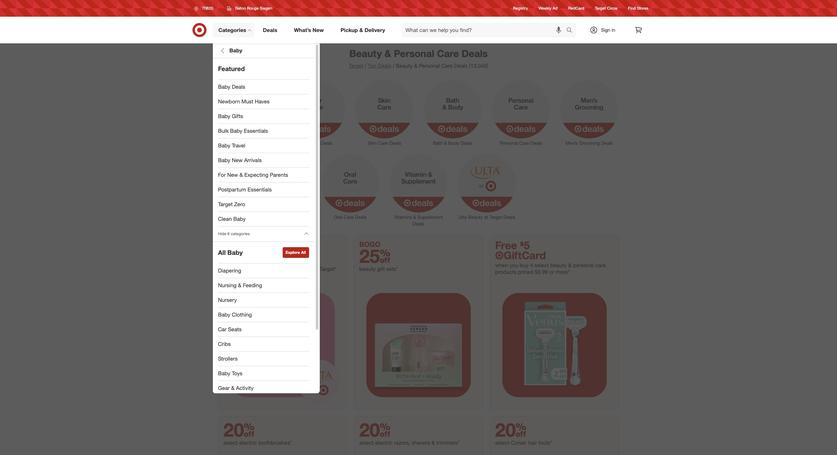 Task type: describe. For each thing, give the bounding box(es) containing it.
& inside 20 select electric razors, shavers & trimmers*
[[432, 440, 435, 447]]

beauty inside free $5 ¬giftcard when you buy 4 select beauty & personal care products priced $3.99 or more*
[[550, 262, 567, 269]]

baby right bulk
[[230, 128, 242, 134]]

nursing & feeding link
[[213, 279, 314, 293]]

70820
[[202, 6, 213, 11]]

explore all link
[[283, 248, 309, 258]]

beauty gift sets*
[[359, 266, 398, 273]]

nursing
[[218, 282, 237, 289]]

weekly ad
[[539, 6, 558, 11]]

ulta beauty at target image
[[218, 281, 347, 410]]

free $5 ¬giftcard when you buy 4 select beauty & personal care products priced $3.99 or more*
[[495, 239, 606, 276]]

siegen
[[260, 6, 272, 11]]

oral care deals link
[[316, 153, 384, 221]]

baby deals link
[[213, 80, 314, 95]]

gear & activity link
[[213, 382, 314, 396]]

rouge
[[247, 6, 259, 11]]

new for for
[[227, 172, 238, 179]]

target link
[[349, 63, 363, 69]]

activity
[[236, 385, 254, 392]]

baby toys link
[[213, 367, 314, 382]]

toys
[[232, 371, 243, 377]]

bulk
[[218, 128, 229, 134]]

free
[[495, 239, 517, 252]]

top deals link
[[368, 63, 391, 69]]

stores
[[637, 6, 649, 11]]

skin care deals
[[368, 140, 401, 146]]

cribs
[[218, 341, 231, 348]]

target left circle
[[595, 6, 606, 11]]

baby for baby toys
[[218, 371, 230, 377]]

baby clothing
[[218, 312, 252, 319]]

vitamins & supplement deals
[[394, 215, 443, 227]]

registry link
[[513, 5, 528, 11]]

car
[[218, 327, 227, 333]]

1 / from the left
[[365, 63, 367, 69]]

for new & expecting parents
[[218, 172, 288, 179]]

hair
[[528, 440, 537, 447]]

care for oral care deals
[[344, 215, 354, 220]]

cribs link
[[213, 338, 314, 352]]

beauty & personal care deals target / top deals / beauty & personal care deals (13,040)
[[349, 47, 488, 69]]

strollers link
[[213, 352, 314, 367]]

care for personal care deals
[[519, 140, 529, 146]]

0 horizontal spatial all
[[218, 249, 226, 257]]

postpartum essentials
[[218, 187, 272, 193]]

explore
[[286, 250, 300, 255]]

1 vertical spatial personal
[[419, 63, 440, 69]]

oral
[[334, 215, 342, 220]]

bulk baby essentials
[[218, 128, 268, 134]]

ad
[[553, 6, 558, 11]]

nursery link
[[213, 293, 314, 308]]

¬giftcard
[[495, 249, 546, 262]]

deals inside vitamins & supplement deals
[[413, 221, 424, 227]]

& inside vitamins & supplement deals
[[413, 215, 416, 220]]

deals inside 'link'
[[355, 215, 367, 220]]

postpartum essentials link
[[213, 183, 314, 198]]

circle
[[607, 6, 618, 11]]

men's grooming deals
[[566, 140, 613, 146]]

personal
[[573, 262, 594, 269]]

oral care deals
[[334, 215, 367, 220]]

for new & expecting parents link
[[213, 168, 314, 183]]

baby travel
[[218, 142, 245, 149]]

or
[[549, 269, 554, 276]]

body
[[448, 140, 459, 146]]

1 horizontal spatial all
[[301, 250, 306, 255]]

select for 20 select electric toothbrushes*
[[223, 440, 238, 447]]

care for skin care deals
[[378, 140, 388, 146]]

conair
[[511, 440, 527, 447]]

benefit
[[239, 266, 256, 273]]

hair
[[300, 140, 308, 146]]

expecting
[[244, 172, 268, 179]]

personal care deals link
[[487, 79, 555, 147]]

baton rouge siegen button
[[223, 2, 277, 14]]

haves
[[255, 98, 270, 105]]

0 vertical spatial essentials
[[244, 128, 268, 134]]

2 / from the left
[[393, 63, 395, 69]]

select benefit minis from ulta beauty at target*
[[223, 266, 336, 273]]

baby clothing link
[[213, 308, 314, 323]]

razors,
[[394, 440, 410, 447]]

select for 20 select conair hair tools*
[[495, 440, 510, 447]]

from
[[272, 266, 283, 273]]

& inside "link"
[[238, 282, 241, 289]]

sign in
[[601, 27, 615, 33]]

find stores link
[[628, 5, 649, 11]]

$5
[[520, 239, 530, 252]]

20 for 20 select conair hair tools*
[[495, 419, 526, 442]]

categories
[[218, 27, 246, 33]]

seats
[[228, 327, 242, 333]]

diapering link
[[213, 264, 314, 279]]

registry
[[513, 6, 528, 11]]

products
[[495, 269, 517, 276]]

for
[[218, 172, 226, 179]]

what's new
[[294, 27, 324, 33]]

vitamins & supplement deals link
[[384, 153, 453, 228]]

(13,040)
[[469, 63, 488, 69]]

baby for baby travel
[[218, 142, 230, 149]]

$30
[[241, 245, 268, 268]]

25
[[359, 245, 391, 268]]

vitamins
[[394, 215, 412, 220]]

baby for baby gifts
[[218, 113, 230, 120]]

3/
[[223, 245, 241, 268]]

search button
[[563, 23, 579, 39]]

parents
[[270, 172, 288, 179]]

bogo
[[359, 240, 381, 249]]

hide 6 categories
[[218, 232, 250, 237]]

0 vertical spatial ulta
[[458, 215, 467, 220]]

gear & activity
[[218, 385, 254, 392]]



Task type: locate. For each thing, give the bounding box(es) containing it.
strollers
[[218, 356, 238, 363]]

bulk baby essentials link
[[213, 124, 314, 139]]

personal
[[394, 47, 434, 59], [419, 63, 440, 69], [500, 140, 518, 146]]

care inside 'link'
[[344, 215, 354, 220]]

target inside beauty & personal care deals target / top deals / beauty & personal care deals (13,040)
[[349, 63, 363, 69]]

clean
[[218, 216, 232, 223]]

must
[[241, 98, 253, 105]]

baby gifts
[[218, 113, 243, 120]]

all right the "explore"
[[301, 250, 306, 255]]

categories
[[231, 232, 250, 237]]

beauty inside ulta beauty at target deals link
[[468, 215, 483, 220]]

baby toys
[[218, 371, 243, 377]]

deals link
[[257, 23, 286, 37]]

personal care deals
[[500, 140, 542, 146]]

baby travel link
[[213, 139, 314, 153]]

1 vertical spatial at
[[314, 266, 318, 273]]

categories link
[[213, 23, 255, 37]]

target inside 'link'
[[218, 201, 233, 208]]

electric inside 20 select electric razors, shavers & trimmers*
[[375, 440, 393, 447]]

2 horizontal spatial 20
[[495, 419, 526, 442]]

baby up the for
[[218, 157, 230, 164]]

baby right clean
[[233, 216, 246, 223]]

0 horizontal spatial 20
[[223, 419, 255, 442]]

minis
[[258, 266, 270, 273]]

70820 button
[[190, 2, 220, 14]]

new down travel
[[232, 157, 243, 164]]

20 for 20 select electric razors, shavers & trimmers*
[[359, 419, 391, 442]]

3/ $30
[[223, 245, 268, 268]]

20 select electric toothbrushes*
[[223, 419, 292, 447]]

20 select conair hair tools*
[[495, 419, 552, 447]]

in
[[612, 27, 615, 33]]

1 vertical spatial essentials
[[248, 187, 272, 193]]

1 electric from the left
[[239, 440, 257, 447]]

target circle
[[595, 6, 618, 11]]

ulta
[[458, 215, 467, 220], [284, 266, 294, 273]]

new right what's in the top left of the page
[[313, 27, 324, 33]]

essentials down for new & expecting parents link
[[248, 187, 272, 193]]

baby new arrivals
[[218, 157, 262, 164]]

target up free
[[490, 215, 502, 220]]

select
[[535, 262, 549, 269], [223, 266, 238, 273], [223, 440, 238, 447], [359, 440, 374, 447], [495, 440, 510, 447]]

postpartum
[[218, 187, 246, 193]]

baby inside "link"
[[218, 142, 230, 149]]

electric left toothbrushes* at the bottom left
[[239, 440, 257, 447]]

2 electric from the left
[[375, 440, 393, 447]]

baby left toys
[[218, 371, 230, 377]]

& inside free $5 ¬giftcard when you buy 4 select beauty & personal care products priced $3.99 or more*
[[568, 262, 572, 269]]

0 vertical spatial new
[[313, 27, 324, 33]]

all baby
[[218, 249, 243, 257]]

priced
[[518, 269, 533, 276]]

redcard
[[568, 6, 584, 11]]

gift
[[377, 266, 385, 273]]

baby left travel
[[218, 142, 230, 149]]

men's
[[566, 140, 578, 146]]

hide
[[218, 232, 226, 237]]

beauty
[[349, 47, 382, 59], [396, 63, 413, 69], [468, 215, 483, 220], [295, 266, 312, 273]]

baby up newborn
[[218, 84, 230, 90]]

top
[[368, 63, 377, 69]]

sign in link
[[584, 23, 626, 37]]

target*
[[320, 266, 336, 273]]

baby left gifts
[[218, 113, 230, 120]]

skin care deals link
[[350, 79, 419, 147]]

baby up featured
[[229, 47, 242, 54]]

new inside what's new link
[[313, 27, 324, 33]]

baton
[[235, 6, 246, 11]]

20 inside 20 select conair hair tools*
[[495, 419, 526, 442]]

target left top
[[349, 63, 363, 69]]

baby down sale
[[227, 249, 243, 257]]

clean baby link
[[213, 212, 314, 227]]

0 horizontal spatial ulta
[[284, 266, 294, 273]]

0 horizontal spatial at
[[314, 266, 318, 273]]

ulta right from
[[284, 266, 294, 273]]

sets*
[[386, 266, 398, 273]]

pickup & delivery
[[341, 27, 385, 33]]

0 horizontal spatial beauty
[[359, 266, 376, 273]]

select for 20 select electric razors, shavers & trimmers*
[[359, 440, 374, 447]]

new for baby
[[232, 157, 243, 164]]

20 inside 20 select electric razors, shavers & trimmers*
[[359, 419, 391, 442]]

electric for 20 select electric razors, shavers & trimmers*
[[375, 440, 393, 447]]

3 20 from the left
[[495, 419, 526, 442]]

What can we help you find? suggestions appear below search field
[[402, 23, 568, 37]]

0 vertical spatial personal
[[394, 47, 434, 59]]

baby deals
[[218, 84, 245, 90]]

search
[[563, 27, 579, 34]]

more*
[[556, 269, 570, 276]]

electric inside the 20 select electric toothbrushes*
[[239, 440, 257, 447]]

care
[[437, 47, 459, 59], [441, 63, 453, 69], [310, 140, 320, 146], [378, 140, 388, 146], [519, 140, 529, 146], [344, 215, 354, 220]]

1 horizontal spatial ulta
[[458, 215, 467, 220]]

1 horizontal spatial at
[[484, 215, 488, 220]]

weekly ad link
[[539, 5, 558, 11]]

20 for 20 select electric toothbrushes*
[[223, 419, 255, 442]]

makeup deals
[[233, 140, 263, 146]]

diapering
[[218, 268, 241, 274]]

target left "zero"
[[218, 201, 233, 208]]

0 vertical spatial at
[[484, 215, 488, 220]]

/ right top deals link
[[393, 63, 395, 69]]

new for what's
[[313, 27, 324, 33]]

care for hair care deals
[[310, 140, 320, 146]]

target zero link
[[213, 198, 314, 212]]

baby up car
[[218, 312, 230, 319]]

select inside free $5 ¬giftcard when you buy 4 select beauty & personal care products priced $3.99 or more*
[[535, 262, 549, 269]]

bath & body deals link
[[419, 79, 487, 147]]

1 vertical spatial new
[[232, 157, 243, 164]]

select inside 20 select conair hair tools*
[[495, 440, 510, 447]]

newborn
[[218, 98, 240, 105]]

bath
[[433, 140, 443, 146]]

4
[[530, 262, 533, 269]]

ulta beauty at target deals
[[458, 215, 515, 220]]

delivery
[[365, 27, 385, 33]]

weekly
[[539, 6, 552, 11]]

when
[[495, 262, 508, 269]]

baby for baby
[[229, 47, 242, 54]]

electric for 20 select electric toothbrushes*
[[239, 440, 257, 447]]

toothbrushes*
[[258, 440, 292, 447]]

skin
[[368, 140, 377, 146]]

sale
[[223, 240, 238, 249]]

1 vertical spatial ulta
[[284, 266, 294, 273]]

travel
[[232, 142, 245, 149]]

1 horizontal spatial electric
[[375, 440, 393, 447]]

2 vertical spatial new
[[227, 172, 238, 179]]

select inside the 20 select electric toothbrushes*
[[223, 440, 238, 447]]

beauty right $3.99
[[550, 262, 567, 269]]

1 horizontal spatial /
[[393, 63, 395, 69]]

redcard link
[[568, 5, 584, 11]]

nursery
[[218, 297, 237, 304]]

gear
[[218, 385, 230, 392]]

1 horizontal spatial 20
[[359, 419, 391, 442]]

new right the for
[[227, 172, 238, 179]]

20 inside the 20 select electric toothbrushes*
[[223, 419, 255, 442]]

&
[[359, 27, 363, 33], [385, 47, 391, 59], [414, 63, 418, 69], [444, 140, 447, 146], [240, 172, 243, 179], [413, 215, 416, 220], [568, 262, 572, 269], [238, 282, 241, 289], [231, 385, 235, 392], [432, 440, 435, 447]]

baby for baby deals
[[218, 84, 230, 90]]

essentials up makeup deals
[[244, 128, 268, 134]]

20
[[223, 419, 255, 442], [359, 419, 391, 442], [495, 419, 526, 442]]

0 horizontal spatial /
[[365, 63, 367, 69]]

6
[[228, 232, 230, 237]]

clothing
[[232, 312, 252, 319]]

all down sale
[[218, 249, 226, 257]]

baby for baby clothing
[[218, 312, 230, 319]]

0 horizontal spatial electric
[[239, 440, 257, 447]]

2 vertical spatial personal
[[500, 140, 518, 146]]

select inside 20 select electric razors, shavers & trimmers*
[[359, 440, 374, 447]]

/ left top
[[365, 63, 367, 69]]

new inside for new & expecting parents link
[[227, 172, 238, 179]]

electric left razors,
[[375, 440, 393, 447]]

baby for baby new arrivals
[[218, 157, 230, 164]]

ulta right 'supplement'
[[458, 215, 467, 220]]

2 20 from the left
[[359, 419, 391, 442]]

arrivals
[[244, 157, 262, 164]]

target circle link
[[595, 5, 618, 11]]

1 horizontal spatial beauty
[[550, 262, 567, 269]]

care
[[595, 262, 606, 269]]

newborn must haves
[[218, 98, 270, 105]]

beauty left gift
[[359, 266, 376, 273]]

new inside baby new arrivals link
[[232, 157, 243, 164]]

pickup
[[341, 27, 358, 33]]

feeding
[[243, 282, 262, 289]]

target zero
[[218, 201, 245, 208]]

find stores
[[628, 6, 649, 11]]

featured
[[218, 65, 245, 73]]

1 20 from the left
[[223, 419, 255, 442]]



Task type: vqa. For each thing, say whether or not it's contained in the screenshot.
'Beauty & Personal Care Deals Target / Top Deals / Beauty & Personal Care Deals (13,040)' in the top of the page
yes



